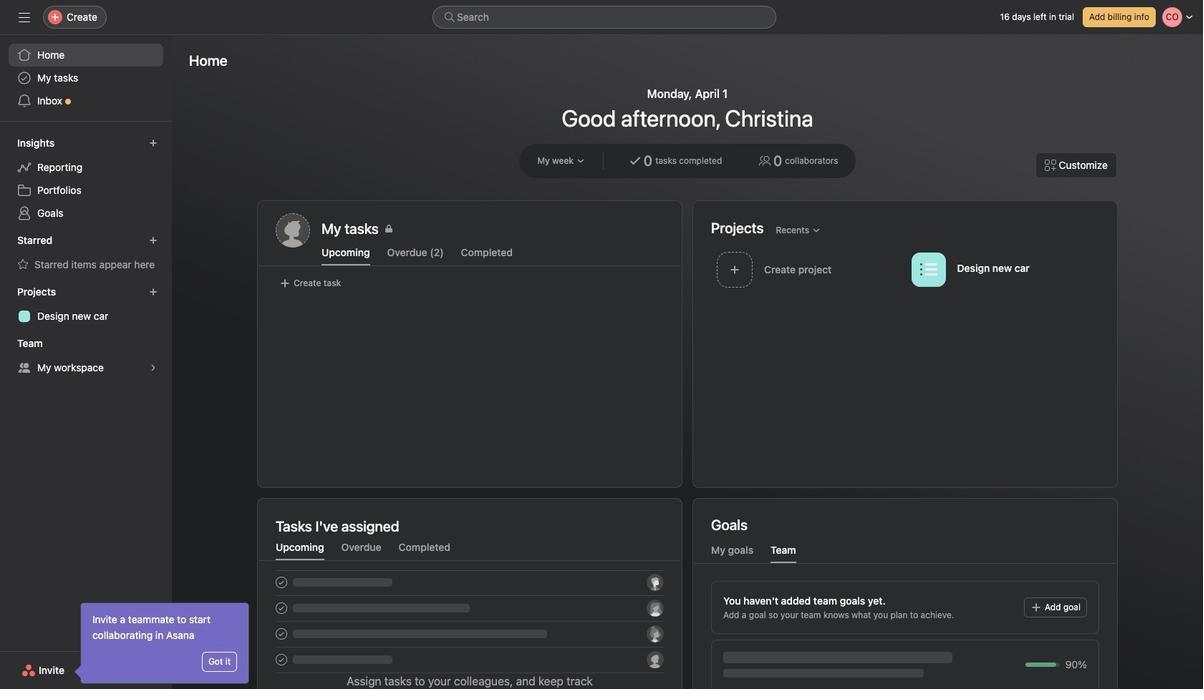 Task type: locate. For each thing, give the bounding box(es) containing it.
tooltip
[[77, 604, 248, 684]]

list box
[[433, 6, 776, 29]]

global element
[[0, 35, 172, 121]]

insights element
[[0, 130, 172, 228]]

add items to starred image
[[149, 236, 158, 245]]

starred element
[[0, 228, 172, 279]]

list item
[[711, 248, 905, 291]]

hide sidebar image
[[19, 11, 30, 23]]



Task type: describe. For each thing, give the bounding box(es) containing it.
new insights image
[[149, 139, 158, 148]]

list image
[[920, 261, 937, 278]]

new project or portfolio image
[[149, 288, 158, 296]]

see details, my workspace image
[[149, 364, 158, 372]]

add profile photo image
[[276, 213, 310, 248]]

projects element
[[0, 279, 172, 331]]

teams element
[[0, 331, 172, 382]]



Task type: vqa. For each thing, say whether or not it's contained in the screenshot.
to related to Add
no



